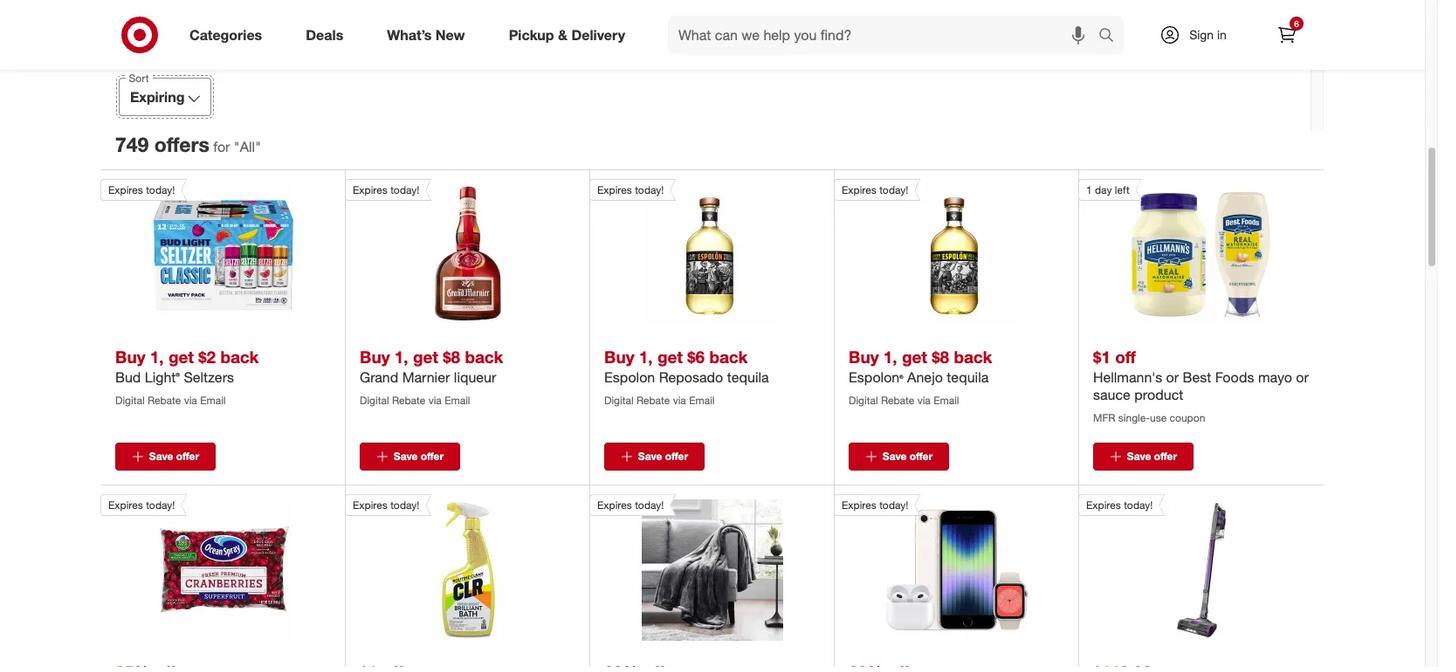 Task type: locate. For each thing, give the bounding box(es) containing it.
save offer for grand
[[394, 450, 444, 463]]

use
[[1150, 411, 1167, 424]]

email inside buy 1, get $8 back grand marnier liqueur digital rebate via email
[[445, 394, 470, 407]]

2 get from the left
[[413, 347, 438, 367]]

email down the seltzers
[[200, 394, 226, 407]]

2 digital from the left
[[360, 394, 389, 407]]

2 email from the left
[[445, 394, 470, 407]]

left
[[1115, 183, 1130, 197]]

2 $8 from the left
[[932, 347, 949, 367]]

0 horizontal spatial $8
[[443, 347, 460, 367]]

save offer button down marnier
[[360, 443, 460, 471]]

off
[[1115, 347, 1136, 367]]

2 tequila from the left
[[947, 369, 989, 386]]

1 tequila from the left
[[727, 369, 769, 386]]

buy
[[115, 347, 145, 367], [360, 347, 390, 367], [604, 347, 634, 367], [849, 347, 879, 367]]

1 1, from the left
[[150, 347, 164, 367]]

expires
[[108, 183, 143, 197], [353, 183, 388, 197], [597, 183, 632, 197], [842, 183, 876, 197], [108, 499, 143, 512], [353, 499, 388, 512], [597, 499, 632, 512], [842, 499, 876, 512], [1086, 499, 1121, 512]]

save down light®
[[149, 450, 173, 463]]

1 save offer from the left
[[149, 450, 199, 463]]

save offer for espolon
[[638, 450, 688, 463]]

0 horizontal spatial "
[[234, 138, 240, 156]]

save for espolon
[[638, 450, 662, 463]]

offer for grand marnier liqueur
[[421, 450, 444, 463]]

save offer down marnier
[[394, 450, 444, 463]]

tequila inside buy 1, get $8 back espolon® anejo tequila digital rebate via email
[[947, 369, 989, 386]]

1 get from the left
[[168, 347, 194, 367]]

offer down marnier
[[421, 450, 444, 463]]

buy up grand
[[360, 347, 390, 367]]

rebate down espolon®
[[881, 394, 914, 407]]

via inside buy 1, get $2 back bud light® seltzers digital rebate via email
[[184, 394, 197, 407]]

1, inside buy 1, get $2 back bud light® seltzers digital rebate via email
[[150, 347, 164, 367]]

via down the anejo
[[917, 394, 931, 407]]

3 rebate from the left
[[636, 394, 670, 407]]

rebate inside buy 1, get $8 back grand marnier liqueur digital rebate via email
[[392, 394, 426, 407]]

via for anejo
[[917, 394, 931, 407]]

save offer down the buy 1, get $6 back espolon reposado tequila digital rebate via email
[[638, 450, 688, 463]]

offer for hellmann's or best foods mayo or sauce product
[[1154, 450, 1177, 463]]

3 back from the left
[[709, 347, 748, 367]]

$1 off hellmann's or best foods mayo or sauce product mfr single-use coupon
[[1093, 347, 1309, 424]]

3 email from the left
[[689, 394, 715, 407]]

$6
[[687, 347, 705, 367]]

2 horizontal spatial &
[[930, 1, 939, 18]]

rebate down espolon
[[636, 394, 670, 407]]

save offer button down espolon
[[604, 443, 705, 471]]

save offer button down light®
[[115, 443, 216, 471]]

coupon
[[1170, 411, 1205, 424]]

save for grand
[[394, 450, 418, 463]]

rebate inside the buy 1, get $6 back espolon reposado tequila digital rebate via email
[[636, 394, 670, 407]]

buy up espolon
[[604, 347, 634, 367]]

rebate inside buy 1, get $8 back espolon® anejo tequila digital rebate via email
[[881, 394, 914, 407]]

1, up espolon®
[[883, 347, 897, 367]]

digital inside the buy 1, get $6 back espolon reposado tequila digital rebate via email
[[604, 394, 633, 407]]

6 link
[[1268, 16, 1306, 54]]

buy inside buy 1, get $2 back bud light® seltzers digital rebate via email
[[115, 347, 145, 367]]

back inside buy 1, get $2 back bud light® seltzers digital rebate via email
[[220, 347, 259, 367]]

4 back from the left
[[954, 347, 992, 367]]

digital
[[115, 394, 145, 407], [360, 394, 389, 407], [604, 394, 633, 407], [849, 394, 878, 407]]

email inside the buy 1, get $6 back espolon reposado tequila digital rebate via email
[[689, 394, 715, 407]]

marnier
[[402, 369, 450, 386]]

& for pickup
[[558, 26, 567, 43]]

save offer button down single-
[[1093, 443, 1194, 471]]

or left "best"
[[1166, 369, 1179, 386]]

or
[[1166, 369, 1179, 386], [1296, 369, 1309, 386]]

3 buy from the left
[[604, 347, 634, 367]]

1 $8 from the left
[[443, 347, 460, 367]]

email for reposado
[[689, 394, 715, 407]]

2 save offer button from the left
[[360, 443, 460, 471]]

0 horizontal spatial tequila
[[727, 369, 769, 386]]

entertainment
[[774, 20, 863, 38]]

4 via from the left
[[917, 394, 931, 407]]

back for grand marnier liqueur
[[465, 347, 503, 367]]

new
[[436, 26, 465, 43]]

buy inside buy 1, get $8 back espolon® anejo tequila digital rebate via email
[[849, 347, 879, 367]]

buy for grand
[[360, 347, 390, 367]]

"
[[234, 138, 240, 156], [255, 138, 261, 156]]

1,
[[150, 347, 164, 367], [394, 347, 408, 367], [639, 347, 653, 367], [883, 347, 897, 367]]

save down marnier
[[394, 450, 418, 463]]

household supplies button
[[568, 0, 650, 40]]

via inside the buy 1, get $6 back espolon reposado tequila digital rebate via email
[[673, 394, 686, 407]]

1 via from the left
[[184, 394, 197, 407]]

4 email from the left
[[933, 394, 959, 407]]

save down espolon®
[[883, 450, 907, 463]]

liqueur
[[454, 369, 496, 386]]

1 horizontal spatial $8
[[932, 347, 949, 367]]

3 save offer from the left
[[638, 450, 688, 463]]

household
[[576, 1, 643, 18]]

1, up light®
[[150, 347, 164, 367]]

categories link
[[175, 16, 284, 54]]

& inside toys & sports
[[930, 1, 939, 18]]

email inside buy 1, get $8 back espolon® anejo tequila digital rebate via email
[[933, 394, 959, 407]]

1 horizontal spatial &
[[828, 1, 836, 18]]

via inside buy 1, get $8 back espolon® anejo tequila digital rebate via email
[[917, 394, 931, 407]]

1 horizontal spatial "
[[255, 138, 261, 156]]

4 save offer from the left
[[883, 450, 933, 463]]

& inside tech & entertainment
[[828, 1, 836, 18]]

digital inside buy 1, get $2 back bud light® seltzers digital rebate via email
[[115, 394, 145, 407]]

back inside the buy 1, get $6 back espolon reposado tequila digital rebate via email
[[709, 347, 748, 367]]

buy up bud
[[115, 347, 145, 367]]

email
[[200, 394, 226, 407], [445, 394, 470, 407], [689, 394, 715, 407], [933, 394, 959, 407]]

pets button
[[671, 0, 753, 40]]

digital down espolon
[[604, 394, 633, 407]]

expires today!
[[108, 183, 175, 197], [353, 183, 419, 197], [597, 183, 664, 197], [842, 183, 908, 197], [108, 499, 175, 512], [353, 499, 419, 512], [597, 499, 664, 512], [842, 499, 908, 512], [1086, 499, 1153, 512]]

espolon
[[604, 369, 655, 386]]

save offer button
[[115, 443, 216, 471], [360, 443, 460, 471], [604, 443, 705, 471], [849, 443, 949, 471], [1093, 443, 1194, 471]]

0 horizontal spatial &
[[558, 26, 567, 43]]

offer down buy 1, get $2 back bud light® seltzers digital rebate via email
[[176, 450, 199, 463]]

rebate for anejo
[[881, 394, 914, 407]]

1, inside the buy 1, get $6 back espolon reposado tequila digital rebate via email
[[639, 347, 653, 367]]

1, for bud
[[150, 347, 164, 367]]

1 horizontal spatial tequila
[[947, 369, 989, 386]]

1 back from the left
[[220, 347, 259, 367]]

save
[[149, 450, 173, 463], [394, 450, 418, 463], [638, 450, 662, 463], [883, 450, 907, 463], [1127, 450, 1151, 463]]

1 buy from the left
[[115, 347, 145, 367]]

rebate
[[147, 394, 181, 407], [392, 394, 426, 407], [636, 394, 670, 407], [881, 394, 914, 407]]

tequila right reposado
[[727, 369, 769, 386]]

pets
[[699, 1, 726, 18]]

pickup & delivery
[[509, 26, 625, 43]]

3 via from the left
[[673, 394, 686, 407]]

5 save offer from the left
[[1127, 450, 1177, 463]]

get inside the buy 1, get $6 back espolon reposado tequila digital rebate via email
[[657, 347, 683, 367]]

tequila
[[727, 369, 769, 386], [947, 369, 989, 386]]

digital inside buy 1, get $8 back espolon® anejo tequila digital rebate via email
[[849, 394, 878, 407]]

3 digital from the left
[[604, 394, 633, 407]]

5 save offer button from the left
[[1093, 443, 1194, 471]]

save offer for bud
[[149, 450, 199, 463]]

1 save from the left
[[149, 450, 173, 463]]

s
[[199, 132, 209, 157]]

light®
[[145, 369, 180, 386]]

749 offer s for " all "
[[115, 132, 261, 157]]

or right mayo
[[1296, 369, 1309, 386]]

get inside buy 1, get $8 back grand marnier liqueur digital rebate via email
[[413, 347, 438, 367]]

3 save offer button from the left
[[604, 443, 705, 471]]

3 get from the left
[[657, 347, 683, 367]]

back inside buy 1, get $8 back espolon® anejo tequila digital rebate via email
[[954, 347, 992, 367]]

via down marnier
[[428, 394, 442, 407]]

&
[[828, 1, 836, 18], [930, 1, 939, 18], [558, 26, 567, 43]]

$1
[[1093, 347, 1110, 367]]

1, inside buy 1, get $8 back grand marnier liqueur digital rebate via email
[[394, 347, 408, 367]]

4 save from the left
[[883, 450, 907, 463]]

search
[[1091, 28, 1132, 45]]

save for bud
[[149, 450, 173, 463]]

offer for bud light® seltzers
[[176, 450, 199, 463]]

rebate down light®
[[147, 394, 181, 407]]

1 rebate from the left
[[147, 394, 181, 407]]

$8
[[443, 347, 460, 367], [932, 347, 949, 367]]

1, up grand
[[394, 347, 408, 367]]

digital inside buy 1, get $8 back grand marnier liqueur digital rebate via email
[[360, 394, 389, 407]]

$8 inside buy 1, get $8 back espolon® anejo tequila digital rebate via email
[[932, 347, 949, 367]]

via down the seltzers
[[184, 394, 197, 407]]

get
[[168, 347, 194, 367], [413, 347, 438, 367], [657, 347, 683, 367], [902, 347, 927, 367]]

save offer down buy 1, get $8 back espolon® anejo tequila digital rebate via email
[[883, 450, 933, 463]]

buy 1, get $8 back espolon® anejo tequila digital rebate via email
[[849, 347, 992, 407]]

offer for espolon reposado tequila
[[665, 450, 688, 463]]

get left $6
[[657, 347, 683, 367]]

2 rebate from the left
[[392, 394, 426, 407]]

delivery
[[571, 26, 625, 43]]

buy 1, get $8 back grand marnier liqueur digital rebate via email
[[360, 347, 503, 407]]

email down the anejo
[[933, 394, 959, 407]]

save offer button for espolon®
[[849, 443, 949, 471]]

$8 up the liqueur
[[443, 347, 460, 367]]

expires today! button
[[100, 179, 294, 326], [345, 179, 538, 326], [589, 179, 783, 326], [834, 179, 1027, 326], [100, 494, 294, 641], [345, 494, 538, 641], [589, 494, 783, 641], [834, 494, 1027, 641], [1078, 494, 1272, 641]]

2 back from the left
[[465, 347, 503, 367]]

offer down the buy 1, get $6 back espolon reposado tequila digital rebate via email
[[665, 450, 688, 463]]

email inside buy 1, get $2 back bud light® seltzers digital rebate via email
[[200, 394, 226, 407]]

& for toys
[[930, 1, 939, 18]]

save offer down light®
[[149, 450, 199, 463]]

single-
[[1118, 411, 1150, 424]]

today!
[[146, 183, 175, 197], [390, 183, 419, 197], [635, 183, 664, 197], [879, 183, 908, 197], [146, 499, 175, 512], [390, 499, 419, 512], [635, 499, 664, 512], [879, 499, 908, 512], [1124, 499, 1153, 512]]

espolon®
[[849, 369, 903, 386]]

bud
[[115, 369, 141, 386]]

back
[[220, 347, 259, 367], [465, 347, 503, 367], [709, 347, 748, 367], [954, 347, 992, 367]]

hellmann's
[[1093, 369, 1162, 386]]

0 horizontal spatial or
[[1166, 369, 1179, 386]]

all
[[240, 138, 255, 156]]

5 save from the left
[[1127, 450, 1151, 463]]

rebate for reposado
[[636, 394, 670, 407]]

pickup
[[509, 26, 554, 43]]

buy inside the buy 1, get $6 back espolon reposado tequila digital rebate via email
[[604, 347, 634, 367]]

product
[[1134, 386, 1183, 403]]

save down espolon
[[638, 450, 662, 463]]

1, up espolon
[[639, 347, 653, 367]]

digital down bud
[[115, 394, 145, 407]]

buy up espolon®
[[849, 347, 879, 367]]

4 get from the left
[[902, 347, 927, 367]]

3 save from the left
[[638, 450, 662, 463]]

email down the liqueur
[[445, 394, 470, 407]]

tequila inside the buy 1, get $6 back espolon reposado tequila digital rebate via email
[[727, 369, 769, 386]]

3 1, from the left
[[639, 347, 653, 367]]

save offer
[[149, 450, 199, 463], [394, 450, 444, 463], [638, 450, 688, 463], [883, 450, 933, 463], [1127, 450, 1177, 463]]

2 save from the left
[[394, 450, 418, 463]]

$8 inside buy 1, get $8 back grand marnier liqueur digital rebate via email
[[443, 347, 460, 367]]

email down reposado
[[689, 394, 715, 407]]

save offer down the use
[[1127, 450, 1177, 463]]

& right the tech
[[828, 1, 836, 18]]

rebate down marnier
[[392, 394, 426, 407]]

get for light®
[[168, 347, 194, 367]]

tequila right the anejo
[[947, 369, 989, 386]]

get inside buy 1, get $8 back espolon® anejo tequila digital rebate via email
[[902, 347, 927, 367]]

get for anejo
[[902, 347, 927, 367]]

get left $2
[[168, 347, 194, 367]]

& for tech
[[828, 1, 836, 18]]

via down reposado
[[673, 394, 686, 407]]

digital down grand
[[360, 394, 389, 407]]

4 buy from the left
[[849, 347, 879, 367]]

2 1, from the left
[[394, 347, 408, 367]]

get up the anejo
[[902, 347, 927, 367]]

1 email from the left
[[200, 394, 226, 407]]

expiring
[[130, 88, 185, 106]]

save down single-
[[1127, 450, 1151, 463]]

1 save offer button from the left
[[115, 443, 216, 471]]

back inside buy 1, get $8 back grand marnier liqueur digital rebate via email
[[465, 347, 503, 367]]

via inside buy 1, get $8 back grand marnier liqueur digital rebate via email
[[428, 394, 442, 407]]

1 digital from the left
[[115, 394, 145, 407]]

1 horizontal spatial or
[[1296, 369, 1309, 386]]

get up marnier
[[413, 347, 438, 367]]

& right toys
[[930, 1, 939, 18]]

get inside buy 1, get $2 back bud light® seltzers digital rebate via email
[[168, 347, 194, 367]]

buy inside buy 1, get $8 back grand marnier liqueur digital rebate via email
[[360, 347, 390, 367]]

save for espolon®
[[883, 450, 907, 463]]

$8 for anejo
[[932, 347, 949, 367]]

2 save offer from the left
[[394, 450, 444, 463]]

4 digital from the left
[[849, 394, 878, 407]]

offer down the use
[[1154, 450, 1177, 463]]

& right pickup
[[558, 26, 567, 43]]

4 1, from the left
[[883, 347, 897, 367]]

sign in
[[1189, 27, 1227, 42]]

offer down the anejo
[[909, 450, 933, 463]]

offer
[[154, 132, 199, 157], [176, 450, 199, 463], [421, 450, 444, 463], [665, 450, 688, 463], [909, 450, 933, 463], [1154, 450, 1177, 463]]

$8 up the anejo
[[932, 347, 949, 367]]

digital for bud
[[115, 394, 145, 407]]

back for espolon reposado tequila
[[709, 347, 748, 367]]

save offer button down espolon®
[[849, 443, 949, 471]]

rebate inside buy 1, get $2 back bud light® seltzers digital rebate via email
[[147, 394, 181, 407]]

categories
[[189, 26, 262, 43]]

tech & entertainment
[[774, 1, 863, 38]]

1, inside buy 1, get $8 back espolon® anejo tequila digital rebate via email
[[883, 347, 897, 367]]

sign in link
[[1145, 16, 1254, 54]]

2 buy from the left
[[360, 347, 390, 367]]

digital down espolon®
[[849, 394, 878, 407]]

4 save offer button from the left
[[849, 443, 949, 471]]

4 rebate from the left
[[881, 394, 914, 407]]

2 via from the left
[[428, 394, 442, 407]]

via
[[184, 394, 197, 407], [428, 394, 442, 407], [673, 394, 686, 407], [917, 394, 931, 407]]



Task type: describe. For each thing, give the bounding box(es) containing it.
749
[[115, 132, 149, 157]]

via for light®
[[184, 394, 197, 407]]

offer right 749
[[154, 132, 199, 157]]

What can we help you find? suggestions appear below search field
[[668, 16, 1103, 54]]

$2
[[198, 347, 216, 367]]

tequila for buy 1, get $6 back
[[727, 369, 769, 386]]

pickup & delivery link
[[494, 16, 647, 54]]

get for reposado
[[657, 347, 683, 367]]

6
[[1294, 18, 1299, 29]]

day
[[1095, 183, 1112, 197]]

1, for espolon®
[[883, 347, 897, 367]]

digital for grand
[[360, 394, 389, 407]]

expiring button
[[119, 78, 212, 116]]

tequila for buy 1, get $8 back
[[947, 369, 989, 386]]

buy 1, get $2 back bud light® seltzers digital rebate via email
[[115, 347, 259, 407]]

anejo
[[907, 369, 943, 386]]

back for espolon® anejo tequila
[[954, 347, 992, 367]]

grand
[[360, 369, 398, 386]]

for
[[213, 138, 230, 156]]

toys
[[898, 1, 926, 18]]

buy for bud
[[115, 347, 145, 367]]

tech & entertainment button
[[774, 0, 863, 40]]

1
[[1086, 183, 1092, 197]]

search button
[[1091, 16, 1132, 58]]

deals
[[306, 26, 343, 43]]

buy for espolon
[[604, 347, 634, 367]]

save offer button for espolon
[[604, 443, 705, 471]]

save offer button for bud
[[115, 443, 216, 471]]

digital for espolon®
[[849, 394, 878, 407]]

rebate for light®
[[147, 394, 181, 407]]

toys & sports button
[[877, 0, 960, 40]]

1 or from the left
[[1166, 369, 1179, 386]]

via for marnier
[[428, 394, 442, 407]]

1 day left
[[1086, 183, 1130, 197]]

save for foods
[[1127, 450, 1151, 463]]

supplies
[[582, 20, 637, 38]]

1, for grand
[[394, 347, 408, 367]]

via for reposado
[[673, 394, 686, 407]]

1, for espolon
[[639, 347, 653, 367]]

email for light®
[[200, 394, 226, 407]]

get for marnier
[[413, 347, 438, 367]]

in
[[1217, 27, 1227, 42]]

1 " from the left
[[234, 138, 240, 156]]

save offer for espolon®
[[883, 450, 933, 463]]

save offer button for grand
[[360, 443, 460, 471]]

offer for espolon® anejo tequila
[[909, 450, 933, 463]]

best
[[1183, 369, 1211, 386]]

back for bud light® seltzers
[[220, 347, 259, 367]]

seltzers
[[184, 369, 234, 386]]

tech
[[794, 1, 824, 18]]

mfr
[[1093, 411, 1115, 424]]

sports
[[897, 20, 940, 38]]

household supplies
[[576, 1, 643, 38]]

buy for espolon®
[[849, 347, 879, 367]]

deals link
[[291, 16, 365, 54]]

reposado
[[659, 369, 723, 386]]

sign
[[1189, 27, 1214, 42]]

what's
[[387, 26, 432, 43]]

sauce
[[1093, 386, 1131, 403]]

foods
[[1215, 369, 1254, 386]]

digital for espolon
[[604, 394, 633, 407]]

rebate for marnier
[[392, 394, 426, 407]]

2 " from the left
[[255, 138, 261, 156]]

what's new
[[387, 26, 465, 43]]

save offer for foods
[[1127, 450, 1177, 463]]

email for marnier
[[445, 394, 470, 407]]

what's new link
[[372, 16, 487, 54]]

2 or from the left
[[1296, 369, 1309, 386]]

save offer button for foods
[[1093, 443, 1194, 471]]

$8 for marnier
[[443, 347, 460, 367]]

email for anejo
[[933, 394, 959, 407]]

1 day left button
[[1078, 179, 1272, 326]]

buy 1, get $6 back espolon reposado tequila digital rebate via email
[[604, 347, 769, 407]]

mayo
[[1258, 369, 1292, 386]]

toys & sports
[[897, 1, 940, 38]]



Task type: vqa. For each thing, say whether or not it's contained in the screenshot.
Add
no



